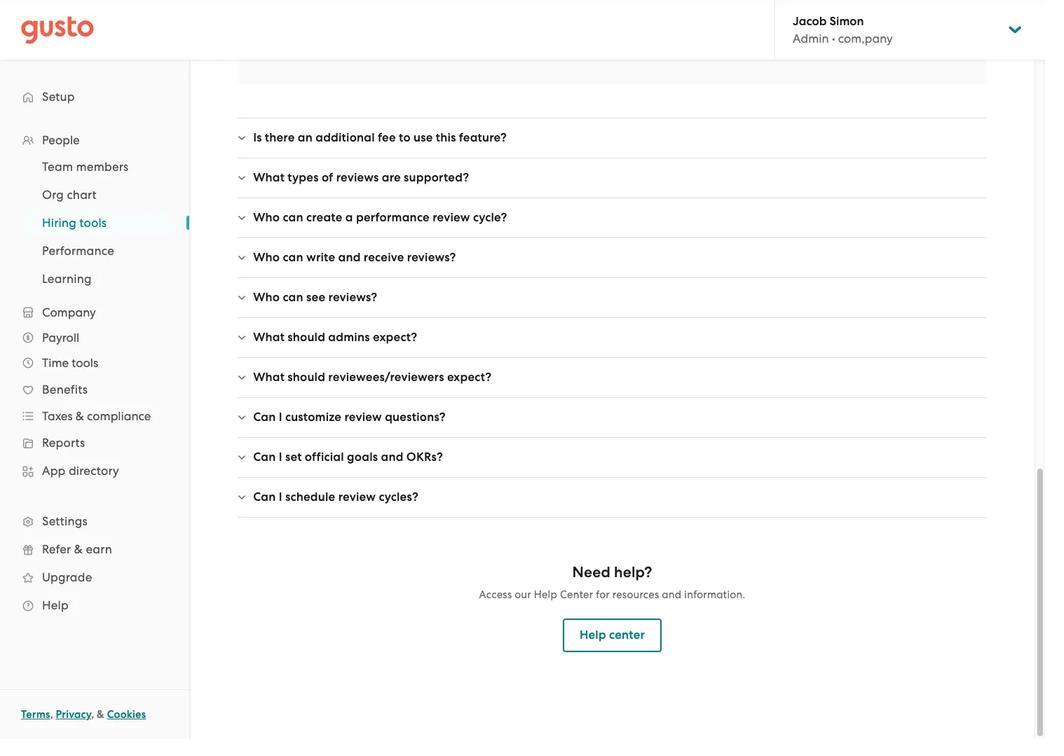 Task type: vqa. For each thing, say whether or not it's contained in the screenshot.
payday in the WHAT'S YOUR DESIRED FIRST PAYDAY WITH GUSTO? NOT SURE? NO PROBLEM, JUST GIVE US AN ESTIMATE. YOU'LL BE ABLE TO CHANGE THIS DATE LATER.
no



Task type: locate. For each thing, give the bounding box(es) containing it.
& for compliance
[[76, 410, 84, 424]]

2 list from the top
[[0, 153, 189, 293]]

performance down are
[[356, 210, 430, 225]]

1 vertical spatial expect?
[[447, 370, 492, 385]]

simon
[[830, 14, 864, 29]]

, left cookies
[[91, 709, 94, 722]]

,
[[50, 709, 53, 722], [91, 709, 94, 722]]

2 vertical spatial what
[[253, 370, 285, 385]]

1 vertical spatial performance
[[635, 468, 707, 482]]

what should reviewees/reviewers expect?
[[253, 370, 492, 385]]

reviews left with
[[710, 468, 751, 482]]

review left cycle?
[[433, 210, 470, 225]]

who left see
[[253, 290, 280, 305]]

1 vertical spatial &
[[74, 543, 83, 557]]

& for earn
[[74, 543, 83, 557]]

cycles?
[[379, 490, 419, 505]]

& left earn
[[74, 543, 83, 557]]

i
[[279, 410, 282, 425], [279, 450, 282, 465], [279, 490, 282, 505]]

manage
[[361, 468, 408, 482]]

0 vertical spatial tools
[[79, 216, 107, 230]]

, left privacy
[[50, 709, 53, 722]]

0 horizontal spatial official
[[305, 450, 344, 465]]

1 what from the top
[[253, 170, 285, 185]]

1 vertical spatial tools
[[72, 356, 98, 370]]

1 horizontal spatial help
[[534, 589, 558, 602]]

1 horizontal spatial reviews
[[710, 468, 751, 482]]

0 horizontal spatial expect?
[[373, 330, 418, 345]]

supported?
[[404, 170, 469, 185]]

org chart
[[42, 188, 97, 202]]

2 vertical spatial review
[[338, 490, 376, 505]]

what
[[253, 170, 285, 185], [253, 330, 285, 345], [253, 370, 285, 385]]

0 vertical spatial goals
[[347, 450, 378, 465]]

yes! your team can manage official goals and reference them during performance reviews with
[[253, 468, 777, 482]]

receive
[[364, 250, 404, 265]]

is there an additional fee to use this feature?
[[253, 130, 507, 145]]

should for reviewees/reviewers
[[288, 370, 325, 385]]

0 horizontal spatial ,
[[50, 709, 53, 722]]

3 i from the top
[[279, 490, 282, 505]]

0 vertical spatial reviews
[[336, 170, 379, 185]]

access
[[479, 589, 512, 602]]

privacy link
[[56, 709, 91, 722]]

app
[[42, 464, 66, 478]]

official down okrs?
[[411, 468, 448, 482]]

1 vertical spatial reviews?
[[329, 290, 378, 305]]

& inside dropdown button
[[76, 410, 84, 424]]

should down who can see reviews?
[[288, 330, 325, 345]]

2 vertical spatial &
[[97, 709, 105, 722]]

reviews
[[336, 170, 379, 185], [710, 468, 751, 482]]

help right our
[[534, 589, 558, 602]]

1 who from the top
[[253, 210, 280, 225]]

0 vertical spatial expect?
[[373, 330, 418, 345]]

and up the manage
[[381, 450, 404, 465]]

2 who from the top
[[253, 250, 280, 265]]

1 , from the left
[[50, 709, 53, 722]]

who for who can see reviews?
[[253, 290, 280, 305]]

resources
[[613, 589, 660, 602]]

settings
[[42, 515, 88, 529]]

for
[[596, 589, 610, 602]]

chart
[[67, 188, 97, 202]]

0 vertical spatial should
[[288, 330, 325, 345]]

list containing team members
[[0, 153, 189, 293]]

1 horizontal spatial reviews?
[[407, 250, 456, 265]]

earn
[[86, 543, 112, 557]]

who can create a performance review cycle?
[[253, 210, 507, 225]]

home image
[[21, 16, 94, 44]]

org chart link
[[25, 182, 175, 208]]

0 vertical spatial can
[[253, 410, 276, 425]]

help inside 'list'
[[42, 599, 69, 613]]

need
[[573, 564, 611, 582]]

goals
[[347, 450, 378, 465], [451, 468, 481, 482]]

0 vertical spatial performance
[[356, 210, 430, 225]]

can left create
[[283, 210, 304, 225]]

2 horizontal spatial help
[[580, 628, 607, 643]]

who for who can create a performance review cycle?
[[253, 210, 280, 225]]

3 can from the top
[[253, 490, 276, 505]]

0 horizontal spatial reviews?
[[329, 290, 378, 305]]

time tools
[[42, 356, 98, 370]]

admin
[[793, 32, 829, 46]]

official up team
[[305, 450, 344, 465]]

tools
[[79, 216, 107, 230], [72, 356, 98, 370]]

should up customize
[[288, 370, 325, 385]]

reviews? right see
[[329, 290, 378, 305]]

1 vertical spatial can
[[253, 450, 276, 465]]

and
[[338, 250, 361, 265], [381, 450, 404, 465], [484, 468, 506, 482], [662, 589, 682, 602]]

reviews right of
[[336, 170, 379, 185]]

list
[[0, 128, 189, 620], [0, 153, 189, 293]]

0 horizontal spatial reviews
[[336, 170, 379, 185]]

1 vertical spatial should
[[288, 370, 325, 385]]

help left the center
[[580, 628, 607, 643]]

1 can from the top
[[253, 410, 276, 425]]

can for see
[[283, 290, 304, 305]]

can for create
[[283, 210, 304, 225]]

0 horizontal spatial performance
[[356, 210, 430, 225]]

1 list from the top
[[0, 128, 189, 620]]

2 vertical spatial can
[[253, 490, 276, 505]]

2 vertical spatial who
[[253, 290, 280, 305]]

performance right 'during'
[[635, 468, 707, 482]]

1 horizontal spatial expect?
[[447, 370, 492, 385]]

taxes & compliance
[[42, 410, 151, 424]]

can down 'yes!'
[[253, 490, 276, 505]]

can down can i set official goals and okrs?
[[338, 468, 358, 482]]

1 horizontal spatial official
[[411, 468, 448, 482]]

0 vertical spatial what
[[253, 170, 285, 185]]

& right taxes
[[76, 410, 84, 424]]

tools down org chart link
[[79, 216, 107, 230]]

terms link
[[21, 709, 50, 722]]

customize
[[285, 410, 342, 425]]

can left customize
[[253, 410, 276, 425]]

can i customize review questions?
[[253, 410, 446, 425]]

what types of reviews are supported?
[[253, 170, 469, 185]]

members
[[76, 160, 129, 174]]

3 what from the top
[[253, 370, 285, 385]]

i for customize
[[279, 410, 282, 425]]

0 vertical spatial official
[[305, 450, 344, 465]]

help down upgrade
[[42, 599, 69, 613]]

upgrade
[[42, 571, 92, 585]]

expect?
[[373, 330, 418, 345], [447, 370, 492, 385]]

to
[[399, 130, 411, 145]]

taxes & compliance button
[[14, 404, 175, 429]]

hiring tools
[[42, 216, 107, 230]]

0 vertical spatial &
[[76, 410, 84, 424]]

write
[[306, 250, 335, 265]]

team
[[306, 468, 335, 482]]

& left cookies
[[97, 709, 105, 722]]

can
[[253, 410, 276, 425], [253, 450, 276, 465], [253, 490, 276, 505]]

hiring
[[42, 216, 76, 230]]

and right resources
[[662, 589, 682, 602]]

1 i from the top
[[279, 410, 282, 425]]

performance link
[[25, 238, 175, 264]]

can for can i schedule review cycles?
[[253, 490, 276, 505]]

can i schedule review cycles?
[[253, 490, 419, 505]]

review down the manage
[[338, 490, 376, 505]]

directory
[[69, 464, 119, 478]]

who left create
[[253, 210, 280, 225]]

help for help center
[[580, 628, 607, 643]]

team members link
[[25, 154, 175, 180]]

official
[[305, 450, 344, 465], [411, 468, 448, 482]]

tools down payroll "dropdown button" in the left top of the page
[[72, 356, 98, 370]]

help
[[534, 589, 558, 602], [42, 599, 69, 613], [580, 628, 607, 643]]

1 horizontal spatial goals
[[451, 468, 481, 482]]

1 vertical spatial what
[[253, 330, 285, 345]]

0 horizontal spatial help
[[42, 599, 69, 613]]

help link
[[14, 593, 175, 619]]

should
[[288, 330, 325, 345], [288, 370, 325, 385]]

company
[[42, 306, 96, 320]]

can
[[283, 210, 304, 225], [283, 250, 304, 265], [283, 290, 304, 305], [338, 468, 358, 482]]

who left write
[[253, 250, 280, 265]]

upgrade link
[[14, 565, 175, 591]]

additional
[[316, 130, 375, 145]]

time tools button
[[14, 351, 175, 376]]

schedule
[[285, 490, 336, 505]]

review down "what should reviewees/reviewers expect?"
[[345, 410, 382, 425]]

2 what from the top
[[253, 330, 285, 345]]

can up 'yes!'
[[253, 450, 276, 465]]

i left customize
[[279, 410, 282, 425]]

reference
[[509, 468, 561, 482]]

i down your
[[279, 490, 282, 505]]

what should admins expect?
[[253, 330, 418, 345]]

0 vertical spatial who
[[253, 210, 280, 225]]

2 should from the top
[[288, 370, 325, 385]]

app directory link
[[14, 459, 175, 484]]

gusto navigation element
[[0, 60, 189, 642]]

0 vertical spatial i
[[279, 410, 282, 425]]

yes!
[[253, 468, 275, 482]]

goals left reference
[[451, 468, 481, 482]]

2 vertical spatial i
[[279, 490, 282, 505]]

reviews?
[[407, 250, 456, 265], [329, 290, 378, 305]]

reviews? right receive
[[407, 250, 456, 265]]

0 horizontal spatial goals
[[347, 450, 378, 465]]

who can see reviews?
[[253, 290, 378, 305]]

1 vertical spatial i
[[279, 450, 282, 465]]

should for admins
[[288, 330, 325, 345]]

1 vertical spatial who
[[253, 250, 280, 265]]

tools inside dropdown button
[[72, 356, 98, 370]]

0 vertical spatial reviews?
[[407, 250, 456, 265]]

can left see
[[283, 290, 304, 305]]

1 vertical spatial goals
[[451, 468, 481, 482]]

goals up the manage
[[347, 450, 378, 465]]

3 who from the top
[[253, 290, 280, 305]]

1 vertical spatial review
[[345, 410, 382, 425]]

2 can from the top
[[253, 450, 276, 465]]

0 vertical spatial review
[[433, 210, 470, 225]]

can left write
[[283, 250, 304, 265]]

1 should from the top
[[288, 330, 325, 345]]

2 i from the top
[[279, 450, 282, 465]]

who for who can write and receive reviews?
[[253, 250, 280, 265]]

1 horizontal spatial ,
[[91, 709, 94, 722]]

i left the set
[[279, 450, 282, 465]]



Task type: describe. For each thing, give the bounding box(es) containing it.
what for what should admins expect?
[[253, 330, 285, 345]]

setup
[[42, 90, 75, 104]]

them
[[564, 468, 593, 482]]

1 vertical spatial official
[[411, 468, 448, 482]]

tools for hiring tools
[[79, 216, 107, 230]]

is
[[253, 130, 262, 145]]

i for set
[[279, 450, 282, 465]]

during
[[596, 468, 632, 482]]

people button
[[14, 128, 175, 153]]

refer & earn
[[42, 543, 112, 557]]

set
[[285, 450, 302, 465]]

and right write
[[338, 250, 361, 265]]

team
[[42, 160, 73, 174]]

list containing people
[[0, 128, 189, 620]]

types
[[288, 170, 319, 185]]

terms
[[21, 709, 50, 722]]

what for what types of reviews are supported?
[[253, 170, 285, 185]]

1 vertical spatial reviews
[[710, 468, 751, 482]]

fee
[[378, 130, 396, 145]]

help center
[[580, 628, 645, 643]]

cycle?
[[473, 210, 507, 225]]

are
[[382, 170, 401, 185]]

help for help
[[42, 599, 69, 613]]

learning link
[[25, 266, 175, 292]]

reports
[[42, 436, 85, 450]]

center
[[610, 628, 645, 643]]

expect? for what should admins expect?
[[373, 330, 418, 345]]

help?
[[614, 564, 653, 582]]

cookies
[[107, 709, 146, 722]]

questions?
[[385, 410, 446, 425]]

this
[[436, 130, 456, 145]]

and inside need help? access our help center for resources and information.
[[662, 589, 682, 602]]

information.
[[685, 589, 746, 602]]

okrs?
[[407, 450, 443, 465]]

need help? access our help center for resources and information.
[[479, 564, 746, 602]]

time
[[42, 356, 69, 370]]

learning
[[42, 272, 92, 286]]

payroll button
[[14, 325, 175, 351]]

can i set official goals and okrs?
[[253, 450, 443, 465]]

of
[[322, 170, 333, 185]]

help inside need help? access our help center for resources and information.
[[534, 589, 558, 602]]

a
[[346, 210, 353, 225]]

with
[[754, 468, 777, 482]]

use
[[414, 130, 433, 145]]

there
[[265, 130, 295, 145]]

•
[[832, 32, 836, 46]]

your
[[278, 468, 303, 482]]

can for can i set official goals and okrs?
[[253, 450, 276, 465]]

settings link
[[14, 509, 175, 534]]

2 , from the left
[[91, 709, 94, 722]]

1 horizontal spatial performance
[[635, 468, 707, 482]]

benefits
[[42, 383, 88, 397]]

who can write and receive reviews?
[[253, 250, 456, 265]]

tools for time tools
[[72, 356, 98, 370]]

jacob
[[793, 14, 827, 29]]

i for schedule
[[279, 490, 282, 505]]

reviewees/reviewers
[[328, 370, 444, 385]]

privacy
[[56, 709, 91, 722]]

refer & earn link
[[14, 537, 175, 562]]

setup link
[[14, 84, 175, 109]]

see
[[306, 290, 326, 305]]

taxes
[[42, 410, 73, 424]]

and left reference
[[484, 468, 506, 482]]

performance
[[42, 244, 114, 258]]

com,pany
[[839, 32, 893, 46]]

can for can i customize review questions?
[[253, 410, 276, 425]]

org
[[42, 188, 64, 202]]

review for questions?
[[345, 410, 382, 425]]

our
[[515, 589, 532, 602]]

app directory
[[42, 464, 119, 478]]

cookies button
[[107, 707, 146, 724]]

refer
[[42, 543, 71, 557]]

what for what should reviewees/reviewers expect?
[[253, 370, 285, 385]]

admins
[[328, 330, 370, 345]]

create
[[306, 210, 343, 225]]

jacob simon admin • com,pany
[[793, 14, 893, 46]]

terms , privacy , & cookies
[[21, 709, 146, 722]]

center
[[560, 589, 594, 602]]

expect? for what should reviewees/reviewers expect?
[[447, 370, 492, 385]]

review for cycles?
[[338, 490, 376, 505]]

an
[[298, 130, 313, 145]]

can for write
[[283, 250, 304, 265]]

team members
[[42, 160, 129, 174]]

compliance
[[87, 410, 151, 424]]



